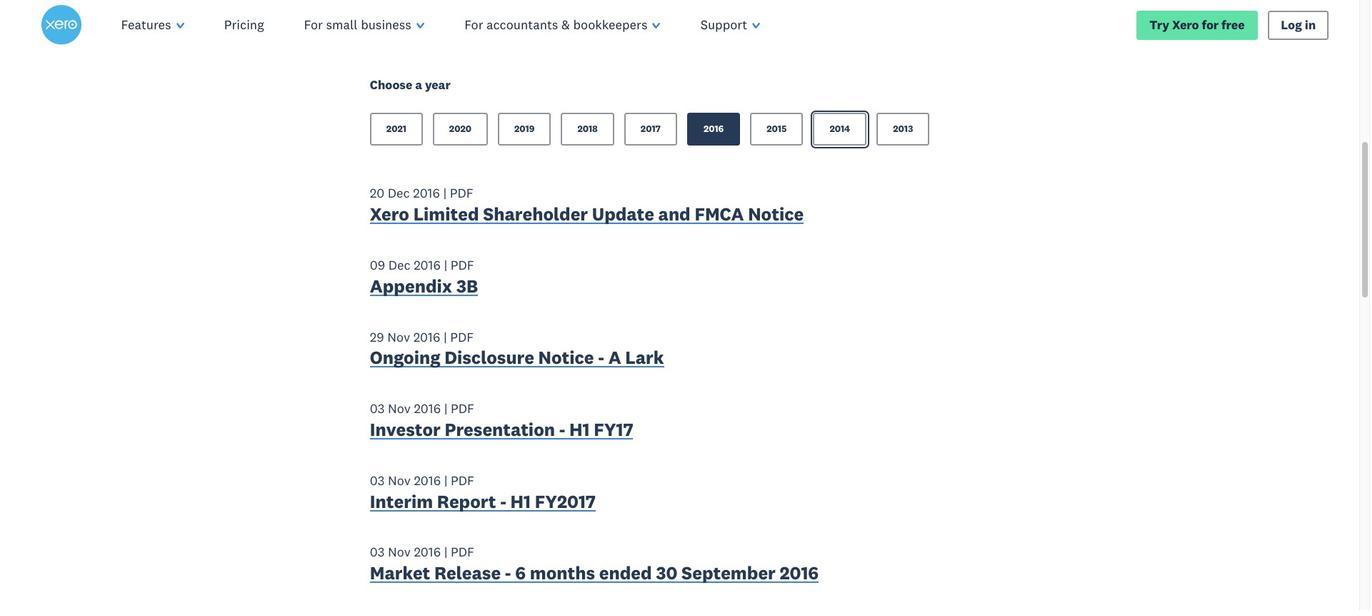Task type: vqa. For each thing, say whether or not it's contained in the screenshot.


Task type: describe. For each thing, give the bounding box(es) containing it.
report
[[437, 491, 496, 513]]

appendix 3b link
[[370, 275, 478, 301]]

for small business button
[[284, 0, 444, 50]]

fmca
[[695, 203, 744, 226]]

2017 button
[[624, 113, 677, 146]]

2017
[[641, 123, 661, 135]]

| for presentation
[[444, 401, 448, 417]]

2016 for interim report - h1 fy2017
[[414, 473, 441, 489]]

&
[[562, 16, 570, 33]]

pdf for disclosure
[[450, 329, 474, 345]]

- for fy17
[[559, 419, 565, 441]]

market
[[370, 562, 430, 585]]

2016 right "september"
[[780, 562, 819, 585]]

months
[[530, 562, 595, 585]]

support button
[[681, 0, 780, 50]]

ongoing disclosure notice - a lark link
[[370, 347, 664, 373]]

- for fy2017
[[500, 491, 506, 513]]

interim
[[370, 491, 433, 513]]

2013 button
[[877, 113, 930, 146]]

- for months
[[505, 562, 511, 585]]

free
[[1222, 17, 1245, 32]]

ended
[[599, 562, 652, 585]]

h1 for fy2017
[[511, 491, 531, 513]]

ongoing
[[370, 347, 441, 370]]

03 nov 2016 | pdf interim report - h1 fy2017
[[370, 473, 596, 513]]

2015 button
[[750, 113, 803, 146]]

features button
[[101, 0, 204, 50]]

| for 3b
[[444, 257, 447, 274]]

appendix
[[370, 275, 452, 298]]

choose
[[370, 77, 412, 93]]

| for limited
[[443, 185, 447, 202]]

release
[[434, 562, 501, 585]]

small
[[326, 16, 358, 33]]

year
[[425, 77, 451, 93]]

| for report
[[444, 473, 448, 489]]

lark
[[625, 347, 664, 370]]

interim report - h1 fy2017 link
[[370, 491, 596, 517]]

2019 button
[[498, 113, 551, 146]]

try xero for free
[[1150, 17, 1245, 32]]

2016 for xero limited shareholder update and fmca notice
[[413, 185, 440, 202]]

fy17
[[594, 419, 633, 441]]

pdf for report
[[451, 473, 474, 489]]

09
[[370, 257, 385, 274]]

disclosure
[[445, 347, 534, 370]]

a
[[415, 77, 422, 93]]

features
[[121, 16, 171, 33]]

2015
[[767, 123, 787, 135]]

2016 for appendix 3b
[[414, 257, 441, 274]]

xero inside "link"
[[1172, 17, 1199, 32]]

accountants
[[487, 16, 558, 33]]

2016 for market release - 6 months ended 30 september 2016
[[414, 545, 441, 561]]

support
[[701, 16, 747, 33]]

20
[[370, 185, 385, 202]]

2020 button
[[433, 113, 488, 146]]

xero inside 20 dec 2016 | pdf xero limited shareholder update and fmca notice
[[370, 203, 409, 226]]

update
[[592, 203, 654, 226]]

2021 button
[[370, 113, 423, 146]]

log
[[1281, 17, 1302, 32]]

for small business
[[304, 16, 411, 33]]

xero homepage image
[[41, 5, 81, 45]]

try xero for free link
[[1137, 10, 1258, 40]]



Task type: locate. For each thing, give the bounding box(es) containing it.
1 horizontal spatial xero
[[1172, 17, 1199, 32]]

dec for appendix
[[388, 257, 411, 274]]

nov inside 29 nov 2016 | pdf ongoing disclosure notice - a lark
[[387, 329, 410, 345]]

| up presentation
[[444, 401, 448, 417]]

investor presentation - h1 fy17 link
[[370, 419, 633, 445]]

| inside 03 nov 2016 | pdf market release - 6 months ended 30 september 2016
[[444, 545, 448, 561]]

xero left for
[[1172, 17, 1199, 32]]

03 for interim
[[370, 473, 385, 489]]

29 nov 2016 | pdf ongoing disclosure notice - a lark
[[370, 329, 664, 370]]

2013
[[893, 123, 913, 135]]

pdf up 'release'
[[451, 545, 474, 561]]

pdf
[[450, 185, 473, 202], [451, 257, 474, 274], [450, 329, 474, 345], [451, 401, 474, 417], [451, 473, 474, 489], [451, 545, 474, 561]]

choose a year
[[370, 77, 451, 93]]

pdf for presentation
[[451, 401, 474, 417]]

notice inside 20 dec 2016 | pdf xero limited shareholder update and fmca notice
[[748, 203, 804, 226]]

pdf up limited
[[450, 185, 473, 202]]

| up 'release'
[[444, 545, 448, 561]]

- inside 03 nov 2016 | pdf investor presentation - h1 fy17
[[559, 419, 565, 441]]

|
[[443, 185, 447, 202], [444, 257, 447, 274], [444, 329, 447, 345], [444, 401, 448, 417], [444, 473, 448, 489], [444, 545, 448, 561]]

for for for accountants & bookkeepers
[[464, 16, 483, 33]]

pricing
[[224, 16, 264, 33]]

dec right 20
[[388, 185, 410, 202]]

2016 up ongoing
[[413, 329, 440, 345]]

2016 inside 09 dec 2016 | pdf appendix 3b
[[414, 257, 441, 274]]

- left fy17
[[559, 419, 565, 441]]

for for for small business
[[304, 16, 323, 33]]

2 vertical spatial 03
[[370, 545, 385, 561]]

log in link
[[1268, 10, 1329, 40]]

notice inside 29 nov 2016 | pdf ongoing disclosure notice - a lark
[[538, 347, 594, 370]]

1 vertical spatial h1
[[511, 491, 531, 513]]

| up the disclosure
[[444, 329, 447, 345]]

pdf inside 03 nov 2016 | pdf interim report - h1 fy2017
[[451, 473, 474, 489]]

03 up market
[[370, 545, 385, 561]]

nov for investor
[[388, 401, 411, 417]]

0 vertical spatial dec
[[388, 185, 410, 202]]

2018 button
[[561, 113, 614, 146]]

| for release
[[444, 545, 448, 561]]

notice left a
[[538, 347, 594, 370]]

fy2017
[[535, 491, 596, 513]]

1 03 from the top
[[370, 401, 385, 417]]

for
[[304, 16, 323, 33], [464, 16, 483, 33]]

- left a
[[598, 347, 604, 370]]

6
[[515, 562, 526, 585]]

h1 left fy2017
[[511, 491, 531, 513]]

h1 inside 03 nov 2016 | pdf interim report - h1 fy2017
[[511, 491, 531, 513]]

nov for ongoing
[[387, 329, 410, 345]]

1 vertical spatial dec
[[388, 257, 411, 274]]

try
[[1150, 17, 1170, 32]]

3b
[[456, 275, 478, 298]]

business
[[361, 16, 411, 33]]

2 for from the left
[[464, 16, 483, 33]]

03 inside 03 nov 2016 | pdf interim report - h1 fy2017
[[370, 473, 385, 489]]

2016
[[704, 123, 724, 135], [413, 185, 440, 202], [414, 257, 441, 274], [413, 329, 440, 345], [414, 401, 441, 417], [414, 473, 441, 489], [414, 545, 441, 561], [780, 562, 819, 585]]

1 for from the left
[[304, 16, 323, 33]]

0 vertical spatial xero
[[1172, 17, 1199, 32]]

bookkeepers
[[573, 16, 648, 33]]

2016 up investor on the left bottom of the page
[[414, 401, 441, 417]]

| up 'report'
[[444, 473, 448, 489]]

2014
[[830, 123, 850, 135]]

nov up investor on the left bottom of the page
[[388, 401, 411, 417]]

1 horizontal spatial h1
[[569, 419, 590, 441]]

pdf for release
[[451, 545, 474, 561]]

pricing link
[[204, 0, 284, 50]]

h1 for fy17
[[569, 419, 590, 441]]

1 vertical spatial notice
[[538, 347, 594, 370]]

nov inside 03 nov 2016 | pdf market release - 6 months ended 30 september 2016
[[388, 545, 411, 561]]

for accountants & bookkeepers
[[464, 16, 648, 33]]

2016 inside 03 nov 2016 | pdf interim report - h1 fy2017
[[414, 473, 441, 489]]

1 horizontal spatial for
[[464, 16, 483, 33]]

03
[[370, 401, 385, 417], [370, 473, 385, 489], [370, 545, 385, 561]]

2016 up market
[[414, 545, 441, 561]]

03 inside 03 nov 2016 | pdf market release - 6 months ended 30 september 2016
[[370, 545, 385, 561]]

2020
[[449, 123, 472, 135]]

dec
[[388, 185, 410, 202], [388, 257, 411, 274]]

xero
[[1172, 17, 1199, 32], [370, 203, 409, 226]]

nov for market
[[388, 545, 411, 561]]

for left "small"
[[304, 16, 323, 33]]

1 vertical spatial 03
[[370, 473, 385, 489]]

pdf up 'report'
[[451, 473, 474, 489]]

h1 left fy17
[[569, 419, 590, 441]]

| inside 20 dec 2016 | pdf xero limited shareholder update and fmca notice
[[443, 185, 447, 202]]

xero down 20
[[370, 203, 409, 226]]

29
[[370, 329, 384, 345]]

3 03 from the top
[[370, 545, 385, 561]]

pdf for 3b
[[451, 257, 474, 274]]

in
[[1305, 17, 1316, 32]]

| for disclosure
[[444, 329, 447, 345]]

pdf inside 03 nov 2016 | pdf investor presentation - h1 fy17
[[451, 401, 474, 417]]

- right 'report'
[[500, 491, 506, 513]]

pdf inside 09 dec 2016 | pdf appendix 3b
[[451, 257, 474, 274]]

1 horizontal spatial notice
[[748, 203, 804, 226]]

pdf inside 20 dec 2016 | pdf xero limited shareholder update and fmca notice
[[450, 185, 473, 202]]

dec for xero
[[388, 185, 410, 202]]

limited
[[413, 203, 479, 226]]

nov right 29
[[387, 329, 410, 345]]

1 vertical spatial xero
[[370, 203, 409, 226]]

shareholder
[[483, 203, 588, 226]]

0 vertical spatial h1
[[569, 419, 590, 441]]

2016 for ongoing disclosure notice - a lark
[[413, 329, 440, 345]]

09 dec 2016 | pdf appendix 3b
[[370, 257, 478, 298]]

0 horizontal spatial xero
[[370, 203, 409, 226]]

0 vertical spatial notice
[[748, 203, 804, 226]]

nov up market
[[388, 545, 411, 561]]

0 horizontal spatial h1
[[511, 491, 531, 513]]

0 horizontal spatial for
[[304, 16, 323, 33]]

2014 button
[[813, 113, 867, 146]]

0 vertical spatial 03
[[370, 401, 385, 417]]

- left 6
[[505, 562, 511, 585]]

log in
[[1281, 17, 1316, 32]]

2016 up limited
[[413, 185, 440, 202]]

- inside 29 nov 2016 | pdf ongoing disclosure notice - a lark
[[598, 347, 604, 370]]

0 horizontal spatial notice
[[538, 347, 594, 370]]

03 nov 2016 | pdf market release - 6 months ended 30 september 2016
[[370, 545, 819, 585]]

pdf inside 03 nov 2016 | pdf market release - 6 months ended 30 september 2016
[[451, 545, 474, 561]]

03 up interim in the left of the page
[[370, 473, 385, 489]]

pdf up the disclosure
[[450, 329, 474, 345]]

september
[[682, 562, 776, 585]]

notice right fmca
[[748, 203, 804, 226]]

h1 inside 03 nov 2016 | pdf investor presentation - h1 fy17
[[569, 419, 590, 441]]

dec right 09
[[388, 257, 411, 274]]

| up appendix 3b link
[[444, 257, 447, 274]]

h1
[[569, 419, 590, 441], [511, 491, 531, 513]]

-
[[598, 347, 604, 370], [559, 419, 565, 441], [500, 491, 506, 513], [505, 562, 511, 585]]

nov up interim in the left of the page
[[388, 473, 411, 489]]

03 inside 03 nov 2016 | pdf investor presentation - h1 fy17
[[370, 401, 385, 417]]

for
[[1202, 17, 1219, 32]]

| up limited
[[443, 185, 447, 202]]

| inside 03 nov 2016 | pdf interim report - h1 fy2017
[[444, 473, 448, 489]]

2016 up appendix 3b link
[[414, 257, 441, 274]]

03 nov 2016 | pdf investor presentation - h1 fy17
[[370, 401, 633, 441]]

pdf up 3b
[[451, 257, 474, 274]]

2019
[[514, 123, 535, 135]]

notice
[[748, 203, 804, 226], [538, 347, 594, 370]]

2021
[[386, 123, 406, 135]]

pdf up presentation
[[451, 401, 474, 417]]

nov inside 03 nov 2016 | pdf investor presentation - h1 fy17
[[388, 401, 411, 417]]

2018
[[578, 123, 598, 135]]

- inside 03 nov 2016 | pdf market release - 6 months ended 30 september 2016
[[505, 562, 511, 585]]

2016 button
[[687, 113, 740, 146]]

nov inside 03 nov 2016 | pdf interim report - h1 fy2017
[[388, 473, 411, 489]]

2 03 from the top
[[370, 473, 385, 489]]

20 dec 2016 | pdf xero limited shareholder update and fmca notice
[[370, 185, 804, 226]]

and
[[658, 203, 691, 226]]

03 for investor
[[370, 401, 385, 417]]

2016 inside 2016 button
[[704, 123, 724, 135]]

2016 right 2017
[[704, 123, 724, 135]]

03 up investor on the left bottom of the page
[[370, 401, 385, 417]]

presentation
[[445, 419, 555, 441]]

2016 for investor presentation - h1 fy17
[[414, 401, 441, 417]]

dec inside 20 dec 2016 | pdf xero limited shareholder update and fmca notice
[[388, 185, 410, 202]]

investor
[[370, 419, 441, 441]]

| inside 29 nov 2016 | pdf ongoing disclosure notice - a lark
[[444, 329, 447, 345]]

xero limited shareholder update and fmca notice link
[[370, 203, 804, 229]]

| inside 03 nov 2016 | pdf investor presentation - h1 fy17
[[444, 401, 448, 417]]

dec inside 09 dec 2016 | pdf appendix 3b
[[388, 257, 411, 274]]

a
[[608, 347, 621, 370]]

2016 inside 03 nov 2016 | pdf investor presentation - h1 fy17
[[414, 401, 441, 417]]

| inside 09 dec 2016 | pdf appendix 3b
[[444, 257, 447, 274]]

03 for market
[[370, 545, 385, 561]]

- inside 03 nov 2016 | pdf interim report - h1 fy2017
[[500, 491, 506, 513]]

pdf for limited
[[450, 185, 473, 202]]

for left accountants
[[464, 16, 483, 33]]

for accountants & bookkeepers button
[[444, 0, 681, 50]]

pdf inside 29 nov 2016 | pdf ongoing disclosure notice - a lark
[[450, 329, 474, 345]]

market release - 6 months ended 30 september 2016 link
[[370, 562, 819, 589]]

nov for interim
[[388, 473, 411, 489]]

30
[[656, 562, 678, 585]]

2016 inside 29 nov 2016 | pdf ongoing disclosure notice - a lark
[[413, 329, 440, 345]]

2016 up interim in the left of the page
[[414, 473, 441, 489]]

nov
[[387, 329, 410, 345], [388, 401, 411, 417], [388, 473, 411, 489], [388, 545, 411, 561]]

2016 inside 20 dec 2016 | pdf xero limited shareholder update and fmca notice
[[413, 185, 440, 202]]



